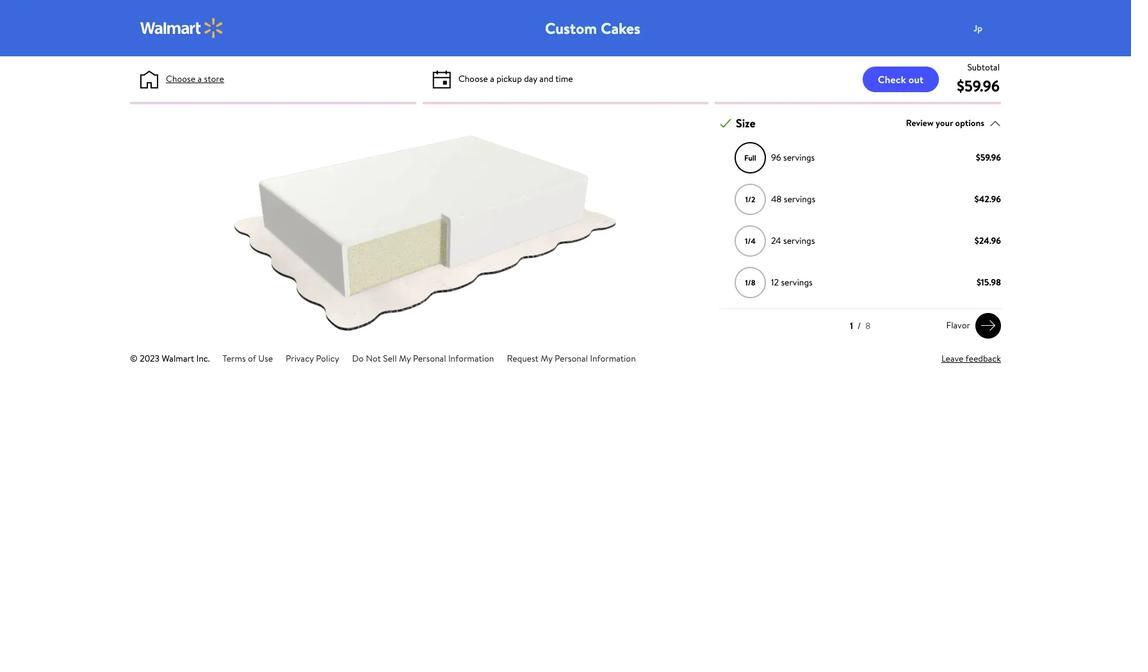 Task type: locate. For each thing, give the bounding box(es) containing it.
0 horizontal spatial information
[[448, 352, 494, 365]]

leave feedback button
[[941, 352, 1001, 366]]

servings for 96 servings
[[783, 151, 815, 164]]

© 2023 walmart inc.
[[130, 352, 210, 365]]

choose
[[166, 72, 195, 85], [458, 72, 488, 85]]

$59.96 down up arrow image
[[976, 151, 1001, 164]]

1 vertical spatial $59.96
[[976, 151, 1001, 164]]

48
[[771, 193, 782, 206]]

terms of use link
[[223, 352, 273, 365]]

a
[[198, 72, 202, 85], [490, 72, 494, 85]]

servings right 96
[[783, 151, 815, 164]]

servings right 12
[[781, 276, 813, 289]]

policy
[[316, 352, 339, 365]]

subtotal $59.96
[[957, 61, 1000, 97]]

2 choose from the left
[[458, 72, 488, 85]]

a left store
[[198, 72, 202, 85]]

request my personal information link
[[507, 352, 636, 365]]

1 a from the left
[[198, 72, 202, 85]]

request my personal information
[[507, 352, 636, 365]]

servings right 48
[[784, 193, 815, 206]]

do
[[352, 352, 364, 365]]

my right sell at left
[[399, 352, 411, 365]]

1 horizontal spatial personal
[[555, 352, 588, 365]]

1 choose from the left
[[166, 72, 195, 85]]

my
[[399, 352, 411, 365], [541, 352, 553, 365]]

2 a from the left
[[490, 72, 494, 85]]

0 horizontal spatial my
[[399, 352, 411, 365]]

choose a store
[[166, 72, 224, 85]]

day
[[524, 72, 537, 85]]

servings for 24 servings
[[783, 235, 815, 247]]

1 horizontal spatial choose
[[458, 72, 488, 85]]

1 horizontal spatial my
[[541, 352, 553, 365]]

size
[[736, 115, 756, 131]]

/
[[858, 319, 861, 332]]

1/2
[[745, 194, 755, 205]]

inc.
[[196, 352, 210, 365]]

time
[[555, 72, 573, 85]]

$24.96
[[975, 235, 1001, 247]]

up arrow image
[[990, 118, 1001, 129]]

©
[[130, 352, 138, 365]]

review
[[906, 117, 934, 129]]

information
[[448, 352, 494, 365], [590, 352, 636, 365]]

48 servings
[[771, 193, 815, 206]]

subtotal
[[967, 61, 1000, 74]]

cakes
[[601, 17, 640, 39]]

1 horizontal spatial a
[[490, 72, 494, 85]]

$59.96
[[957, 75, 1000, 97], [976, 151, 1001, 164]]

choose left pickup on the top left
[[458, 72, 488, 85]]

personal right sell at left
[[413, 352, 446, 365]]

check out
[[878, 72, 924, 86]]

1/8
[[745, 277, 755, 288]]

choose for choose a pickup day and time
[[458, 72, 488, 85]]

0 horizontal spatial a
[[198, 72, 202, 85]]

check out button
[[862, 66, 939, 92]]

personal
[[413, 352, 446, 365], [555, 352, 588, 365]]

1
[[850, 319, 853, 332]]

do not sell my personal information link
[[352, 352, 494, 365]]

ok image
[[720, 118, 731, 129]]

servings right 24
[[783, 235, 815, 247]]

privacy
[[286, 352, 314, 365]]

choose left store
[[166, 72, 195, 85]]

terms of use
[[223, 352, 273, 365]]

1/4
[[745, 235, 756, 246]]

1 personal from the left
[[413, 352, 446, 365]]

$59.96 down subtotal
[[957, 75, 1000, 97]]

1 horizontal spatial information
[[590, 352, 636, 365]]

a left pickup on the top left
[[490, 72, 494, 85]]

96 servings
[[771, 151, 815, 164]]

personal right request
[[555, 352, 588, 365]]

store
[[204, 72, 224, 85]]

and
[[539, 72, 553, 85]]

0 horizontal spatial choose
[[166, 72, 195, 85]]

12 servings
[[771, 276, 813, 289]]

custom cakes
[[545, 17, 640, 39]]

2 information from the left
[[590, 352, 636, 365]]

2023
[[140, 352, 159, 365]]

servings
[[783, 151, 815, 164], [784, 193, 815, 206], [783, 235, 815, 247], [781, 276, 813, 289]]

1 information from the left
[[448, 352, 494, 365]]

1 / 8
[[850, 319, 870, 332]]

0 horizontal spatial personal
[[413, 352, 446, 365]]

check
[[878, 72, 906, 86]]

icon for continue arrow image
[[981, 318, 996, 334]]

1 my from the left
[[399, 352, 411, 365]]

my right request
[[541, 352, 553, 365]]



Task type: describe. For each thing, give the bounding box(es) containing it.
review your options element
[[906, 117, 984, 130]]

a for store
[[198, 72, 202, 85]]

do not sell my personal information
[[352, 352, 494, 365]]

24 servings
[[771, 235, 815, 247]]

request
[[507, 352, 539, 365]]

a for pickup
[[490, 72, 494, 85]]

custom
[[545, 17, 597, 39]]

servings for 48 servings
[[784, 193, 815, 206]]

feedback
[[966, 352, 1001, 365]]

flavor
[[946, 319, 970, 332]]

review your options
[[906, 117, 984, 129]]

privacy policy
[[286, 352, 339, 365]]

12
[[771, 276, 779, 289]]

review your options link
[[906, 115, 1001, 132]]

walmart
[[162, 352, 194, 365]]

use
[[258, 352, 273, 365]]

servings for 12 servings
[[781, 276, 813, 289]]

96
[[771, 151, 781, 164]]

choose a store link
[[166, 72, 224, 86]]

leave feedback
[[941, 352, 1001, 365]]

leave
[[941, 352, 964, 365]]

of
[[248, 352, 256, 365]]

$42.96
[[974, 193, 1001, 206]]

flavor link
[[941, 313, 1001, 339]]

2 personal from the left
[[555, 352, 588, 365]]

jp
[[973, 21, 983, 34]]

out
[[909, 72, 924, 86]]

pickup
[[496, 72, 522, 85]]

privacy policy link
[[286, 352, 339, 365]]

0 vertical spatial $59.96
[[957, 75, 1000, 97]]

choose a pickup day and time
[[458, 72, 573, 85]]

terms
[[223, 352, 246, 365]]

choose for choose a store
[[166, 72, 195, 85]]

24
[[771, 235, 781, 247]]

sell
[[383, 352, 397, 365]]

your
[[936, 117, 953, 129]]

jp button
[[965, 15, 1016, 41]]

8
[[865, 319, 870, 332]]

not
[[366, 352, 381, 365]]

options
[[955, 117, 984, 129]]

2 my from the left
[[541, 352, 553, 365]]

full
[[744, 152, 756, 163]]

back to walmart.com image
[[140, 18, 224, 38]]

$15.98
[[977, 276, 1001, 289]]



Task type: vqa. For each thing, say whether or not it's contained in the screenshot.
delicate
no



